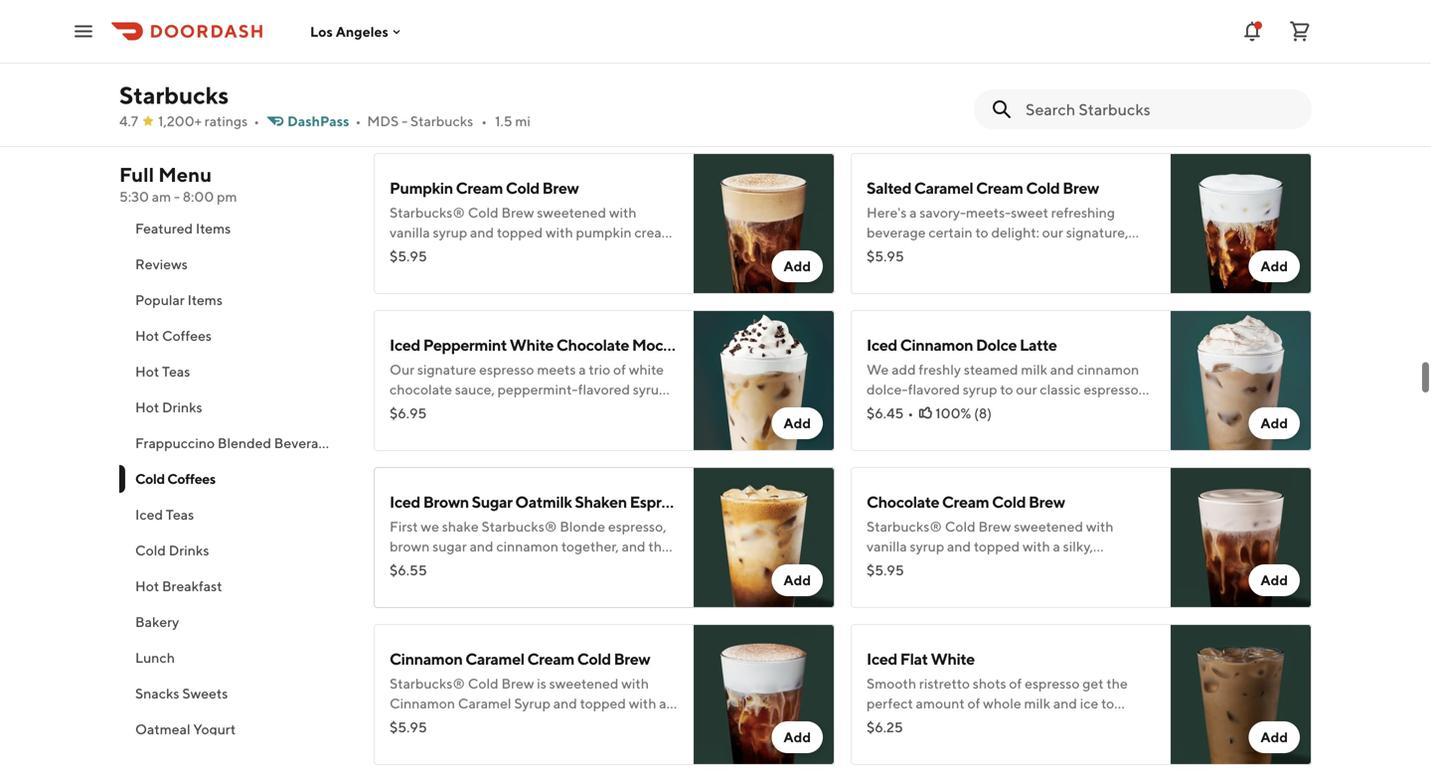 Task type: locate. For each thing, give the bounding box(es) containing it.
of inside cinnamon caramel cream cold brew starbucks® cold brew is sweetened with cinnamon caramel syrup and topped with a cinnamon caramel cold foam and a dusting of cinnamon dolce topping for a special treat.
[[660, 715, 673, 732]]

1 vertical spatial foam
[[538, 715, 570, 732]]

1 horizontal spatial latte
[[1020, 336, 1058, 354]]

cold inside chocolate cream cold brew starbucks® cold brew sweetened with vanilla syrup and topped with a silky, chocolaty cream cold foam.
[[974, 558, 1001, 575]]

2 horizontal spatial cold
[[974, 558, 1001, 575]]

2 vertical spatial caramel
[[458, 696, 512, 712]]

iced for iced chestnut praline latte
[[390, 21, 421, 40]]

bakery button
[[119, 605, 350, 640]]

not- down the milk
[[1021, 715, 1049, 732]]

teas down cold coffees
[[166, 507, 194, 523]]

cinnamon left dolce
[[390, 735, 452, 752]]

too- up flavor.
[[947, 715, 975, 732]]

topping.
[[390, 264, 442, 280]]

0 vertical spatial drinks
[[162, 399, 202, 416]]

1 vertical spatial syrup
[[910, 538, 945, 555]]

0 horizontal spatial to
[[654, 558, 667, 575]]

vanilla inside pumpkin cream cold brew starbucks® cold brew sweetened with vanilla syrup and topped with pumpkin cream cold foam and a dusting of pumpkin-spice topping.
[[390, 224, 430, 241]]

0 horizontal spatial cold
[[390, 244, 417, 261]]

you
[[432, 578, 456, 595]]

teas for hot teas
[[162, 363, 190, 380]]

drinks up breakfast
[[169, 542, 209, 559]]

flavor.
[[929, 735, 967, 752]]

caramel up caramel
[[458, 696, 512, 712]]

for down together,
[[574, 558, 592, 575]]

100%
[[936, 405, 972, 422]]

1,200+
[[158, 113, 202, 129]]

for inside the iced brown sugar oatmilk shaken espresso first we shake starbucks® blonde espresso, brown sugar and cinnamon together, and then top it off with oatmilk and ice for a cool lift to power you through your day.
[[574, 558, 592, 575]]

0 horizontal spatial not-
[[920, 715, 947, 732]]

caramel for salted
[[915, 178, 974, 197]]

1 horizontal spatial dusting
[[610, 715, 657, 732]]

1 vertical spatial coffees
[[167, 471, 216, 487]]

ristretto
[[920, 676, 970, 692]]

ice inside the iced brown sugar oatmilk shaken espresso first we shake starbucks® blonde espresso, brown sugar and cinnamon together, and then top it off with oatmilk and ice for a cool lift to power you through your day.
[[553, 558, 571, 575]]

cream inside chocolate cream cold brew starbucks® cold brew sweetened with vanilla syrup and topped with a silky, chocolaty cream cold foam.
[[932, 558, 971, 575]]

latte for iced chestnut praline latte
[[544, 21, 582, 40]]

of inside pumpkin cream cold brew starbucks® cold brew sweetened with vanilla syrup and topped with pumpkin cream cold foam and a dusting of pumpkin-spice topping.
[[542, 244, 555, 261]]

perfect
[[867, 696, 914, 712]]

0 vertical spatial cold
[[390, 244, 417, 261]]

topped left pumpkin
[[497, 224, 543, 241]]

1 horizontal spatial vanilla
[[867, 538, 908, 555]]

dusting up treat.
[[610, 715, 657, 732]]

1 vertical spatial cold
[[974, 558, 1001, 575]]

topped inside cinnamon caramel cream cold brew starbucks® cold brew is sweetened with cinnamon caramel syrup and topped with a cinnamon caramel cold foam and a dusting of cinnamon dolce topping for a special treat.
[[580, 696, 626, 712]]

espresso
[[1025, 676, 1080, 692]]

syrup
[[514, 696, 551, 712]]

amount
[[916, 696, 965, 712]]

8:00
[[183, 188, 214, 205]]

add for salted caramel cream cold brew
[[1261, 258, 1289, 274]]

for inside cinnamon caramel cream cold brew starbucks® cold brew is sweetened with cinnamon caramel syrup and topped with a cinnamon caramel cold foam and a dusting of cinnamon dolce topping for a special treat.
[[545, 735, 563, 752]]

angeles
[[336, 23, 389, 40]]

salted caramel cream cold brew image
[[1171, 153, 1313, 294]]

teas for iced teas
[[166, 507, 194, 523]]

chocolate up chocolaty
[[867, 493, 940, 512]]

0 vertical spatial topped
[[497, 224, 543, 241]]

chocolate cream cold brew starbucks® cold brew sweetened with vanilla syrup and topped with a silky, chocolaty cream cold foam.
[[867, 493, 1114, 575]]

1,200+ ratings •
[[158, 113, 260, 129]]

syrup up topping.
[[433, 224, 468, 241]]

syrup up chocolaty
[[910, 538, 945, 555]]

to right 'lift'
[[654, 558, 667, 575]]

0 vertical spatial to
[[654, 558, 667, 575]]

syrup inside chocolate cream cold brew starbucks® cold brew sweetened with vanilla syrup and topped with a silky, chocolaty cream cold foam.
[[910, 538, 945, 555]]

items for popular items
[[187, 292, 223, 308]]

2 vertical spatial cold
[[508, 715, 535, 732]]

iced brown sugar oatmilk shaken espresso first we shake starbucks® blonde espresso, brown sugar and cinnamon together, and then top it off with oatmilk and ice for a cool lift to power you through your day.
[[390, 493, 693, 595]]

smooth
[[867, 676, 917, 692]]

0 vertical spatial syrup
[[433, 224, 468, 241]]

0 horizontal spatial starbucks
[[119, 81, 229, 109]]

1 vertical spatial dusting
[[610, 715, 657, 732]]

cold up 'topping'
[[508, 715, 535, 732]]

hot up the bakery
[[135, 578, 159, 595]]

and inside iced flat white smooth ristretto shots of espresso get the perfect amount of whole milk and ice to create a not-too-strong, not-too-creamy, just-right flavor.
[[1054, 696, 1078, 712]]

1 horizontal spatial foam
[[538, 715, 570, 732]]

$5.95 up flat
[[867, 562, 905, 579]]

1 horizontal spatial not-
[[1021, 715, 1049, 732]]

$5.95 left dolce
[[390, 719, 427, 736]]

1 vertical spatial for
[[545, 735, 563, 752]]

-
[[402, 113, 408, 129], [174, 188, 180, 205]]

topped up the special
[[580, 696, 626, 712]]

0 horizontal spatial too-
[[947, 715, 975, 732]]

1 vertical spatial sweetened
[[1014, 519, 1084, 535]]

$5.95 for salted caramel cream cold brew
[[867, 248, 905, 264]]

iced inside "button"
[[135, 507, 163, 523]]

add button for salted caramel cream cold brew
[[1249, 251, 1301, 282]]

0 horizontal spatial dusting
[[492, 244, 539, 261]]

vanilla for pumpkin cream cold brew
[[390, 224, 430, 241]]

cold up topping.
[[390, 244, 417, 261]]

1 horizontal spatial cold
[[508, 715, 535, 732]]

0 horizontal spatial for
[[545, 735, 563, 752]]

starbucks® inside the iced brown sugar oatmilk shaken espresso first we shake starbucks® blonde espresso, brown sugar and cinnamon together, and then top it off with oatmilk and ice for a cool lift to power you through your day.
[[482, 519, 557, 535]]

- inside full menu 5:30 am - 8:00 pm
[[174, 188, 180, 205]]

1 hot from the top
[[135, 328, 159, 344]]

and
[[470, 224, 494, 241], [455, 244, 479, 261], [470, 538, 494, 555], [622, 538, 646, 555], [948, 538, 972, 555], [526, 558, 550, 575], [554, 696, 578, 712], [1054, 696, 1078, 712], [573, 715, 597, 732]]

los angeles button
[[310, 23, 405, 40]]

1 horizontal spatial for
[[574, 558, 592, 575]]

coffees down frappuccino
[[167, 471, 216, 487]]

caramel for cinnamon
[[466, 650, 525, 669]]

1 vertical spatial latte
[[1020, 336, 1058, 354]]

1 vertical spatial white
[[931, 650, 975, 669]]

0 vertical spatial coffees
[[162, 328, 212, 344]]

white up ristretto
[[931, 650, 975, 669]]

items down "pm"
[[196, 220, 231, 237]]

0 vertical spatial caramel
[[915, 178, 974, 197]]

teas
[[162, 363, 190, 380], [166, 507, 194, 523]]

0 vertical spatial sweetened
[[537, 204, 607, 221]]

drinks
[[162, 399, 202, 416], [169, 542, 209, 559]]

white inside iced flat white smooth ristretto shots of espresso get the perfect amount of whole milk and ice to create a not-too-strong, not-too-creamy, just-right flavor.
[[931, 650, 975, 669]]

hot down hot teas in the top left of the page
[[135, 399, 159, 416]]

sweetened up pumpkin
[[537, 204, 607, 221]]

ice inside iced flat white smooth ristretto shots of espresso get the perfect amount of whole milk and ice to create a not-too-strong, not-too-creamy, just-right flavor.
[[1081, 696, 1099, 712]]

iced up smooth
[[867, 650, 898, 669]]

2 hot from the top
[[135, 363, 159, 380]]

topping
[[493, 735, 542, 752]]

1 vertical spatial -
[[174, 188, 180, 205]]

0 horizontal spatial white
[[510, 336, 554, 354]]

topped up foam.
[[974, 538, 1020, 555]]

$5.95 down the salted
[[867, 248, 905, 264]]

sweetened up the silky,
[[1014, 519, 1084, 535]]

cold drinks button
[[119, 533, 350, 569]]

sugar
[[472, 493, 513, 512]]

just-
[[867, 735, 896, 752]]

1 horizontal spatial too-
[[1049, 715, 1076, 732]]

hot for hot teas
[[135, 363, 159, 380]]

latte right dolce
[[1020, 336, 1058, 354]]

bakery
[[135, 614, 179, 630]]

then
[[649, 538, 678, 555]]

starbucks
[[119, 81, 229, 109], [411, 113, 474, 129]]

hot for hot coffees
[[135, 328, 159, 344]]

0 items, open order cart image
[[1289, 19, 1313, 43]]

hot breakfast
[[135, 578, 222, 595]]

foam down syrup
[[538, 715, 570, 732]]

for
[[574, 558, 592, 575], [545, 735, 563, 752]]

iced gingerbread latte image
[[1171, 0, 1313, 137]]

caramel right the salted
[[915, 178, 974, 197]]

syrup inside pumpkin cream cold brew starbucks® cold brew sweetened with vanilla syrup and topped with pumpkin cream cold foam and a dusting of pumpkin-spice topping.
[[433, 224, 468, 241]]

cinnamon
[[497, 538, 559, 555], [390, 715, 452, 732], [390, 735, 452, 752]]

teas inside hot teas button
[[162, 363, 190, 380]]

sweetened for pumpkin cream cold brew
[[537, 204, 607, 221]]

starbucks® down 'oatmilk'
[[482, 519, 557, 535]]

1 horizontal spatial topped
[[580, 696, 626, 712]]

iced inside the iced brown sugar oatmilk shaken espresso first we shake starbucks® blonde espresso, brown sugar and cinnamon together, and then top it off with oatmilk and ice for a cool lift to power you through your day.
[[390, 493, 421, 512]]

foam up topping.
[[420, 244, 452, 261]]

of
[[542, 244, 555, 261], [1010, 676, 1022, 692], [968, 696, 981, 712], [660, 715, 673, 732]]

sweetened inside cinnamon caramel cream cold brew starbucks® cold brew is sweetened with cinnamon caramel syrup and topped with a cinnamon caramel cold foam and a dusting of cinnamon dolce topping for a special treat.
[[550, 676, 619, 692]]

iced chestnut praline latte image
[[694, 0, 835, 137]]

- right mds
[[402, 113, 408, 129]]

1 vertical spatial items
[[187, 292, 223, 308]]

starbucks right mds
[[411, 113, 474, 129]]

caramel up syrup
[[466, 650, 525, 669]]

4.7
[[119, 113, 138, 129]]

topped inside pumpkin cream cold brew starbucks® cold brew sweetened with vanilla syrup and topped with pumpkin cream cold foam and a dusting of pumpkin-spice topping.
[[497, 224, 543, 241]]

iced left peppermint
[[390, 336, 421, 354]]

1 horizontal spatial white
[[931, 650, 975, 669]]

iced up cold drinks
[[135, 507, 163, 523]]

0 horizontal spatial topped
[[497, 224, 543, 241]]

sweetened for chocolate cream cold brew
[[1014, 519, 1084, 535]]

0 horizontal spatial -
[[174, 188, 180, 205]]

cinnamon up oatmilk
[[497, 538, 559, 555]]

1 vertical spatial ice
[[1081, 696, 1099, 712]]

foam inside cinnamon caramel cream cold brew starbucks® cold brew is sweetened with cinnamon caramel syrup and topped with a cinnamon caramel cold foam and a dusting of cinnamon dolce topping for a special treat.
[[538, 715, 570, 732]]

cream up spice
[[635, 224, 674, 241]]

vanilla up chocolaty
[[867, 538, 908, 555]]

teas inside iced teas "button"
[[166, 507, 194, 523]]

1 vertical spatial teas
[[166, 507, 194, 523]]

dolce
[[455, 735, 490, 752]]

starbucks up '1,200+'
[[119, 81, 229, 109]]

1 vertical spatial vanilla
[[867, 538, 908, 555]]

topped inside chocolate cream cold brew starbucks® cold brew sweetened with vanilla syrup and topped with a silky, chocolaty cream cold foam.
[[974, 538, 1020, 555]]

0 vertical spatial vanilla
[[390, 224, 430, 241]]

blended
[[218, 435, 271, 451]]

cream inside pumpkin cream cold brew starbucks® cold brew sweetened with vanilla syrup and topped with pumpkin cream cold foam and a dusting of pumpkin-spice topping.
[[635, 224, 674, 241]]

$5.95 for pumpkin cream cold brew
[[390, 248, 427, 264]]

hot
[[135, 328, 159, 344], [135, 363, 159, 380], [135, 399, 159, 416], [135, 578, 159, 595]]

peppermint
[[423, 336, 507, 354]]

items
[[196, 220, 231, 237], [187, 292, 223, 308]]

cold
[[506, 178, 540, 197], [1027, 178, 1060, 197], [468, 204, 499, 221], [135, 471, 165, 487], [993, 493, 1026, 512], [945, 519, 976, 535], [135, 542, 166, 559], [577, 650, 611, 669], [468, 676, 499, 692]]

iced
[[390, 21, 421, 40], [390, 336, 421, 354], [867, 336, 898, 354], [390, 493, 421, 512], [135, 507, 163, 523], [867, 650, 898, 669]]

featured
[[135, 220, 193, 237]]

foam
[[420, 244, 452, 261], [538, 715, 570, 732]]

items for featured items
[[196, 220, 231, 237]]

iced flat white image
[[1171, 624, 1313, 766]]

sweetened
[[537, 204, 607, 221], [1014, 519, 1084, 535], [550, 676, 619, 692]]

menu
[[158, 163, 212, 186]]

vanilla inside chocolate cream cold brew starbucks® cold brew sweetened with vanilla syrup and topped with a silky, chocolaty cream cold foam.
[[867, 538, 908, 555]]

hot drinks
[[135, 399, 202, 416]]

0 vertical spatial for
[[574, 558, 592, 575]]

iced inside iced flat white smooth ristretto shots of espresso get the perfect amount of whole milk and ice to create a not-too-strong, not-too-creamy, just-right flavor.
[[867, 650, 898, 669]]

sweetened inside pumpkin cream cold brew starbucks® cold brew sweetened with vanilla syrup and topped with pumpkin cream cold foam and a dusting of pumpkin-spice topping.
[[537, 204, 607, 221]]

1 horizontal spatial to
[[1102, 696, 1115, 712]]

together,
[[562, 538, 619, 555]]

silky,
[[1064, 538, 1094, 555]]

ice up day.
[[553, 558, 571, 575]]

0 horizontal spatial vanilla
[[390, 224, 430, 241]]

coffees down the popular items
[[162, 328, 212, 344]]

0 vertical spatial foam
[[420, 244, 452, 261]]

too- down the milk
[[1049, 715, 1076, 732]]

iced teas
[[135, 507, 194, 523]]

latte
[[544, 21, 582, 40], [1020, 336, 1058, 354]]

add button for cinnamon caramel cream cold brew
[[772, 722, 823, 754]]

starbucks®
[[390, 204, 465, 221], [482, 519, 557, 535], [867, 519, 943, 535], [390, 676, 465, 692]]

pumpkin
[[390, 178, 453, 197]]

sweets
[[182, 686, 228, 702]]

iced right angeles
[[390, 21, 421, 40]]

iced for iced peppermint white chocolate mocha
[[390, 336, 421, 354]]

creamy,
[[1076, 715, 1124, 732]]

1 vertical spatial topped
[[974, 538, 1020, 555]]

dusting
[[492, 244, 539, 261], [610, 715, 657, 732]]

3 hot from the top
[[135, 399, 159, 416]]

reviews
[[135, 256, 188, 272]]

0 vertical spatial items
[[196, 220, 231, 237]]

dusting inside cinnamon caramel cream cold brew starbucks® cold brew is sweetened with cinnamon caramel syrup and topped with a cinnamon caramel cold foam and a dusting of cinnamon dolce topping for a special treat.
[[610, 715, 657, 732]]

4 hot from the top
[[135, 578, 159, 595]]

2 vertical spatial sweetened
[[550, 676, 619, 692]]

items right the popular
[[187, 292, 223, 308]]

hot down the popular
[[135, 328, 159, 344]]

starbucks® inside chocolate cream cold brew starbucks® cold brew sweetened with vanilla syrup and topped with a silky, chocolaty cream cold foam.
[[867, 519, 943, 535]]

cinnamon down power
[[390, 650, 463, 669]]

caramel
[[915, 178, 974, 197], [466, 650, 525, 669], [458, 696, 512, 712]]

cinnamon up caramel
[[390, 696, 455, 712]]

0 vertical spatial dusting
[[492, 244, 539, 261]]

starbucks® up caramel
[[390, 676, 465, 692]]

not-
[[920, 715, 947, 732], [1021, 715, 1049, 732]]

latte right 'praline'
[[544, 21, 582, 40]]

1 horizontal spatial chocolate
[[867, 493, 940, 512]]

cold inside button
[[135, 542, 166, 559]]

0 horizontal spatial latte
[[544, 21, 582, 40]]

to inside the iced brown sugar oatmilk shaken espresso first we shake starbucks® blonde espresso, brown sugar and cinnamon together, and then top it off with oatmilk and ice for a cool lift to power you through your day.
[[654, 558, 667, 575]]

dusting left pumpkin-
[[492, 244, 539, 261]]

hot breakfast button
[[119, 569, 350, 605]]

to up creamy,
[[1102, 696, 1115, 712]]

caramel
[[455, 715, 505, 732]]

2 vertical spatial topped
[[580, 696, 626, 712]]

• right ratings
[[254, 113, 260, 129]]

starbucks® up chocolaty
[[867, 519, 943, 535]]

iced for iced flat white smooth ristretto shots of espresso get the perfect amount of whole milk and ice to create a not-too-strong, not-too-creamy, just-right flavor.
[[867, 650, 898, 669]]

teas down hot coffees
[[162, 363, 190, 380]]

cream right chocolaty
[[932, 558, 971, 575]]

2 horizontal spatial topped
[[974, 538, 1020, 555]]

1 horizontal spatial starbucks
[[411, 113, 474, 129]]

add for iced flat white
[[1261, 729, 1289, 746]]

iced up $6.45
[[867, 336, 898, 354]]

0 vertical spatial white
[[510, 336, 554, 354]]

dashpass •
[[287, 113, 361, 129]]

add button for chocolate cream cold brew
[[1249, 565, 1301, 597]]

add button for iced cinnamon dolce latte
[[1249, 408, 1301, 440]]

starbucks® down pumpkin
[[390, 204, 465, 221]]

coffees for cold coffees
[[167, 471, 216, 487]]

coffees inside hot coffees button
[[162, 328, 212, 344]]

white right peppermint
[[510, 336, 554, 354]]

1 vertical spatial to
[[1102, 696, 1115, 712]]

1 vertical spatial caramel
[[466, 650, 525, 669]]

shots
[[973, 676, 1007, 692]]

for right 'topping'
[[545, 735, 563, 752]]

0 vertical spatial cinnamon
[[901, 336, 974, 354]]

oatmilk
[[515, 493, 572, 512]]

vanilla up topping.
[[390, 224, 430, 241]]

•
[[254, 113, 260, 129], [355, 113, 361, 129], [482, 113, 487, 129], [908, 405, 914, 422]]

0 vertical spatial cinnamon
[[497, 538, 559, 555]]

drinks up frappuccino
[[162, 399, 202, 416]]

1 horizontal spatial ice
[[1081, 696, 1099, 712]]

not- down amount
[[920, 715, 947, 732]]

0 vertical spatial ice
[[553, 558, 571, 575]]

0 horizontal spatial syrup
[[433, 224, 468, 241]]

ice down get
[[1081, 696, 1099, 712]]

0 horizontal spatial foam
[[420, 244, 452, 261]]

1 vertical spatial drinks
[[169, 542, 209, 559]]

$5.95 down pumpkin
[[390, 248, 427, 264]]

Item Search search field
[[1026, 98, 1297, 120]]

white for flat
[[931, 650, 975, 669]]

0 vertical spatial cream
[[635, 224, 674, 241]]

coffees
[[162, 328, 212, 344], [167, 471, 216, 487]]

vanilla for chocolate cream cold brew
[[867, 538, 908, 555]]

iced up first
[[390, 493, 421, 512]]

0 horizontal spatial chocolate
[[557, 336, 629, 354]]

cinnamon left dolce
[[901, 336, 974, 354]]

cream
[[635, 224, 674, 241], [932, 558, 971, 575]]

0 horizontal spatial cream
[[635, 224, 674, 241]]

1 vertical spatial chocolate
[[867, 493, 940, 512]]

cold
[[390, 244, 417, 261], [974, 558, 1001, 575], [508, 715, 535, 732]]

we
[[421, 519, 439, 535]]

chocolate left the mocha
[[557, 336, 629, 354]]

hot up hot drinks
[[135, 363, 159, 380]]

sweetened inside chocolate cream cold brew starbucks® cold brew sweetened with vanilla syrup and topped with a silky, chocolaty cream cold foam.
[[1014, 519, 1084, 535]]

0 vertical spatial latte
[[544, 21, 582, 40]]

1 horizontal spatial cream
[[932, 558, 971, 575]]

1 horizontal spatial -
[[402, 113, 408, 129]]

$5.95 for chocolate cream cold brew
[[867, 562, 905, 579]]

sweetened right is
[[550, 676, 619, 692]]

2 too- from the left
[[1049, 715, 1076, 732]]

a
[[482, 244, 489, 261], [1054, 538, 1061, 555], [595, 558, 602, 575], [659, 696, 667, 712], [599, 715, 607, 732], [910, 715, 917, 732], [566, 735, 573, 752]]

dusting inside pumpkin cream cold brew starbucks® cold brew sweetened with vanilla syrup and topped with pumpkin cream cold foam and a dusting of pumpkin-spice topping.
[[492, 244, 539, 261]]

0 vertical spatial teas
[[162, 363, 190, 380]]

mocha
[[632, 336, 681, 354]]

cold left foam.
[[974, 558, 1001, 575]]

1 vertical spatial cream
[[932, 558, 971, 575]]

add button for iced brown sugar oatmilk shaken espresso
[[772, 565, 823, 597]]

1 horizontal spatial syrup
[[910, 538, 945, 555]]

pumpkin cream cold brew image
[[694, 153, 835, 294]]

cinnamon left caramel
[[390, 715, 452, 732]]

add for iced peppermint white chocolate mocha
[[784, 415, 811, 432]]

with inside the iced brown sugar oatmilk shaken espresso first we shake starbucks® blonde espresso, brown sugar and cinnamon together, and then top it off with oatmilk and ice for a cool lift to power you through your day.
[[446, 558, 473, 575]]

foam.
[[1004, 558, 1039, 575]]

- right am
[[174, 188, 180, 205]]

0 vertical spatial -
[[402, 113, 408, 129]]

0 horizontal spatial ice
[[553, 558, 571, 575]]

add for iced cinnamon dolce latte
[[1261, 415, 1289, 432]]



Task type: describe. For each thing, give the bounding box(es) containing it.
popular
[[135, 292, 185, 308]]

salted caramel cream cold brew
[[867, 178, 1100, 197]]

shake
[[442, 519, 479, 535]]

a inside the iced brown sugar oatmilk shaken espresso first we shake starbucks® blonde espresso, brown sugar and cinnamon together, and then top it off with oatmilk and ice for a cool lift to power you through your day.
[[595, 558, 602, 575]]

espresso
[[630, 493, 693, 512]]

milk
[[1025, 696, 1051, 712]]

lunch button
[[119, 640, 350, 676]]

$6.25
[[867, 719, 904, 736]]

coffees for hot coffees
[[162, 328, 212, 344]]

a inside chocolate cream cold brew starbucks® cold brew sweetened with vanilla syrup and topped with a silky, chocolaty cream cold foam.
[[1054, 538, 1061, 555]]

sugar
[[433, 538, 467, 555]]

(8)
[[975, 405, 992, 422]]

notification bell image
[[1241, 19, 1265, 43]]

featured items
[[135, 220, 231, 237]]

1 vertical spatial cinnamon
[[390, 715, 452, 732]]

1 vertical spatial cinnamon
[[390, 650, 463, 669]]

100% (8)
[[936, 405, 992, 422]]

hot for hot breakfast
[[135, 578, 159, 595]]

chocolate inside chocolate cream cold brew starbucks® cold brew sweetened with vanilla syrup and topped with a silky, chocolaty cream cold foam.
[[867, 493, 940, 512]]

white for peppermint
[[510, 336, 554, 354]]

top
[[390, 558, 411, 575]]

whole
[[984, 696, 1022, 712]]

starbucks® inside cinnamon caramel cream cold brew starbucks® cold brew is sweetened with cinnamon caramel syrup and topped with a cinnamon caramel cold foam and a dusting of cinnamon dolce topping for a special treat.
[[390, 676, 465, 692]]

chocolaty
[[867, 558, 929, 575]]

hot teas button
[[119, 354, 350, 390]]

cream inside chocolate cream cold brew starbucks® cold brew sweetened with vanilla syrup and topped with a silky, chocolaty cream cold foam.
[[943, 493, 990, 512]]

$6.45 •
[[867, 405, 914, 422]]

drinks for cold drinks
[[169, 542, 209, 559]]

hot coffees button
[[119, 318, 350, 354]]

cinnamon caramel cream cold brew image
[[694, 624, 835, 766]]

$6.95
[[390, 405, 427, 422]]

snacks sweets
[[135, 686, 228, 702]]

add for chocolate cream cold brew
[[1261, 572, 1289, 589]]

latte for iced cinnamon dolce latte
[[1020, 336, 1058, 354]]

blonde
[[560, 519, 606, 535]]

brown
[[423, 493, 469, 512]]

espresso,
[[608, 519, 667, 535]]

starbucks® inside pumpkin cream cold brew starbucks® cold brew sweetened with vanilla syrup and topped with pumpkin cream cold foam and a dusting of pumpkin-spice topping.
[[390, 204, 465, 221]]

mds - starbucks • 1.5 mi
[[367, 113, 531, 129]]

2 vertical spatial cinnamon
[[390, 696, 455, 712]]

strong,
[[975, 715, 1018, 732]]

frappuccino blended beverages
[[135, 435, 341, 451]]

cool
[[605, 558, 632, 575]]

cream inside pumpkin cream cold brew starbucks® cold brew sweetened with vanilla syrup and topped with pumpkin cream cold foam and a dusting of pumpkin-spice topping.
[[456, 178, 503, 197]]

add for cinnamon caramel cream cold brew
[[784, 729, 811, 746]]

lunch
[[135, 650, 175, 666]]

add button for iced flat white
[[1249, 722, 1301, 754]]

salted
[[867, 178, 912, 197]]

hot for hot drinks
[[135, 399, 159, 416]]

featured items button
[[119, 211, 350, 247]]

cold coffees
[[135, 471, 216, 487]]

frappuccino
[[135, 435, 215, 451]]

1 too- from the left
[[947, 715, 975, 732]]

0 vertical spatial starbucks
[[119, 81, 229, 109]]

mds
[[367, 113, 399, 129]]

chocolate cream cold brew image
[[1171, 467, 1313, 609]]

dashpass
[[287, 113, 349, 129]]

• right $6.45
[[908, 405, 914, 422]]

is
[[537, 676, 547, 692]]

open menu image
[[72, 19, 95, 43]]

beverages
[[274, 435, 341, 451]]

iced for iced teas
[[135, 507, 163, 523]]

• left mds
[[355, 113, 361, 129]]

the
[[1107, 676, 1128, 692]]

iced teas button
[[119, 497, 350, 533]]

iced for iced brown sugar oatmilk shaken espresso first we shake starbucks® blonde espresso, brown sugar and cinnamon together, and then top it off with oatmilk and ice for a cool lift to power you through your day.
[[390, 493, 421, 512]]

to inside iced flat white smooth ristretto shots of espresso get the perfect amount of whole milk and ice to create a not-too-strong, not-too-creamy, just-right flavor.
[[1102, 696, 1115, 712]]

$5.95 for cinnamon caramel cream cold brew
[[390, 719, 427, 736]]

lift
[[634, 558, 652, 575]]

pm
[[217, 188, 237, 205]]

• left the 1.5
[[482, 113, 487, 129]]

shaken
[[575, 493, 627, 512]]

los angeles
[[310, 23, 389, 40]]

treat.
[[622, 735, 656, 752]]

topped for chocolate
[[974, 538, 1020, 555]]

a inside pumpkin cream cold brew starbucks® cold brew sweetened with vanilla syrup and topped with pumpkin cream cold foam and a dusting of pumpkin-spice topping.
[[482, 244, 489, 261]]

1.5
[[495, 113, 513, 129]]

off
[[426, 558, 443, 575]]

cold inside cinnamon caramel cream cold brew starbucks® cold brew is sweetened with cinnamon caramel syrup and topped with a cinnamon caramel cold foam and a dusting of cinnamon dolce topping for a special treat.
[[508, 715, 535, 732]]

topped for pumpkin
[[497, 224, 543, 241]]

cinnamon caramel cream cold brew starbucks® cold brew is sweetened with cinnamon caramel syrup and topped with a cinnamon caramel cold foam and a dusting of cinnamon dolce topping for a special treat.
[[390, 650, 673, 752]]

dolce
[[976, 336, 1017, 354]]

a inside iced flat white smooth ristretto shots of espresso get the perfect amount of whole milk and ice to create a not-too-strong, not-too-creamy, just-right flavor.
[[910, 715, 917, 732]]

5:30
[[119, 188, 149, 205]]

los
[[310, 23, 333, 40]]

pumpkin
[[576, 224, 632, 241]]

cold drinks
[[135, 542, 209, 559]]

add button for pumpkin cream cold brew
[[772, 251, 823, 282]]

oatmeal yogurt button
[[119, 712, 350, 748]]

oatmeal
[[135, 721, 191, 738]]

add button for iced peppermint white chocolate mocha
[[772, 408, 823, 440]]

yogurt
[[193, 721, 236, 738]]

0 vertical spatial chocolate
[[557, 336, 629, 354]]

iced cinnamon dolce latte image
[[1171, 310, 1313, 451]]

syrup for chocolate
[[910, 538, 945, 555]]

flat
[[901, 650, 928, 669]]

oatmeal yogurt
[[135, 721, 236, 738]]

foam inside pumpkin cream cold brew starbucks® cold brew sweetened with vanilla syrup and topped with pumpkin cream cold foam and a dusting of pumpkin-spice topping.
[[420, 244, 452, 261]]

frappuccino blended beverages button
[[119, 426, 350, 461]]

pumpkin cream cold brew starbucks® cold brew sweetened with vanilla syrup and topped with pumpkin cream cold foam and a dusting of pumpkin-spice topping.
[[390, 178, 674, 280]]

drinks for hot drinks
[[162, 399, 202, 416]]

full
[[119, 163, 154, 186]]

it
[[414, 558, 423, 575]]

pumpkin-
[[558, 244, 619, 261]]

snacks
[[135, 686, 180, 702]]

iced peppermint white chocolate mocha image
[[694, 310, 835, 451]]

oatmilk
[[476, 558, 523, 575]]

hot coffees
[[135, 328, 212, 344]]

iced for iced cinnamon dolce latte
[[867, 336, 898, 354]]

cold inside pumpkin cream cold brew starbucks® cold brew sweetened with vanilla syrup and topped with pumpkin cream cold foam and a dusting of pumpkin-spice topping.
[[390, 244, 417, 261]]

get
[[1083, 676, 1104, 692]]

add for pumpkin cream cold brew
[[784, 258, 811, 274]]

special
[[576, 735, 619, 752]]

$6.45
[[867, 405, 904, 422]]

day.
[[543, 578, 568, 595]]

power
[[390, 578, 429, 595]]

spice
[[619, 244, 652, 261]]

cream inside cinnamon caramel cream cold brew starbucks® cold brew is sweetened with cinnamon caramel syrup and topped with a cinnamon caramel cold foam and a dusting of cinnamon dolce topping for a special treat.
[[528, 650, 575, 669]]

ratings
[[205, 113, 248, 129]]

add for iced brown sugar oatmilk shaken espresso
[[784, 572, 811, 589]]

right
[[896, 735, 926, 752]]

syrup for pumpkin
[[433, 224, 468, 241]]

mi
[[515, 113, 531, 129]]

chestnut
[[423, 21, 489, 40]]

2 not- from the left
[[1021, 715, 1049, 732]]

1 not- from the left
[[920, 715, 947, 732]]

breakfast
[[162, 578, 222, 595]]

and inside chocolate cream cold brew starbucks® cold brew sweetened with vanilla syrup and topped with a silky, chocolaty cream cold foam.
[[948, 538, 972, 555]]

2 vertical spatial cinnamon
[[390, 735, 452, 752]]

iced brown sugar oatmilk shaken espresso image
[[694, 467, 835, 609]]

1 vertical spatial starbucks
[[411, 113, 474, 129]]

reviews button
[[119, 247, 350, 282]]

cinnamon inside the iced brown sugar oatmilk shaken espresso first we shake starbucks® blonde espresso, brown sugar and cinnamon together, and then top it off with oatmilk and ice for a cool lift to power you through your day.
[[497, 538, 559, 555]]



Task type: vqa. For each thing, say whether or not it's contained in the screenshot.


